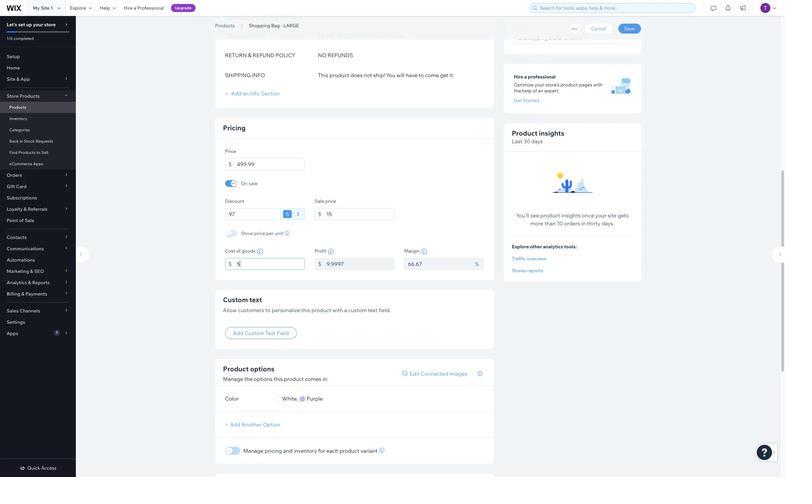 Task type: describe. For each thing, give the bounding box(es) containing it.
product for product options
[[223, 365, 249, 373]]

you'll
[[516, 212, 529, 219]]

tools:
[[564, 244, 577, 250]]

point
[[7, 218, 18, 224]]

get
[[440, 72, 448, 78]]

shipping
[[225, 72, 251, 78]]

edit
[[410, 371, 420, 377]]

pages
[[579, 82, 592, 88]]

ship!
[[373, 72, 385, 78]]

option
[[263, 422, 280, 428]]

add for add custom text field
[[233, 330, 243, 337]]

1 horizontal spatial %
[[475, 261, 479, 267]]

app
[[21, 76, 30, 82]]

color
[[225, 396, 239, 402]]

completed
[[14, 36, 34, 41]]

custom inside 'custom text allow customers to personalize this product with a custom text field.'
[[223, 296, 248, 304]]

brand
[[514, 24, 527, 30]]

manage pricing and inventory for each product variant
[[243, 448, 378, 454]]

flavors
[[387, 32, 404, 38]]

settings
[[7, 319, 25, 325]]

info for product info
[[253, 32, 266, 38]]

get started link
[[514, 98, 539, 104]]

& for loyalty
[[24, 206, 27, 212]]

allow
[[223, 307, 237, 314]]

set
[[18, 22, 25, 28]]

automations
[[7, 257, 35, 263]]

not
[[364, 72, 372, 78]]

communications
[[7, 246, 44, 252]]

back in stock requests link
[[0, 136, 76, 147]]

explore for explore
[[70, 5, 86, 11]]

save
[[624, 26, 635, 32]]

a for professional
[[524, 74, 527, 80]]

0 horizontal spatial text
[[249, 296, 262, 304]]

the inside product options manage the options this product comes in.
[[244, 376, 253, 383]]

show
[[241, 230, 253, 236]]

help
[[100, 5, 110, 11]]

automations link
[[0, 255, 76, 266]]

sale price
[[315, 198, 336, 204]]

0 horizontal spatial 1
[[51, 5, 53, 11]]

add custom text field button
[[225, 327, 297, 339]]

on
[[241, 180, 248, 186]]

images
[[449, 371, 468, 377]]

your inside sidebar 'element'
[[33, 22, 43, 28]]

1 vertical spatial options
[[254, 376, 273, 383]]

once
[[582, 212, 594, 219]]

optimize
[[514, 82, 534, 88]]

stores reports link
[[512, 268, 633, 274]]

add an info section link
[[225, 90, 280, 97]]

edit option link image
[[402, 371, 408, 377]]

inventory
[[294, 448, 317, 454]]

Search for tools, apps, help & more... field
[[538, 3, 694, 13]]

price for sale
[[325, 198, 336, 204]]

explore other analytics tools:
[[512, 244, 577, 250]]

site inside popup button
[[7, 76, 15, 82]]

shopping down additional info sections
[[249, 23, 270, 29]]

an inside optimize your store's product pages with the help of an expert.
[[538, 88, 543, 94]]

customers
[[238, 307, 264, 314]]

unit
[[275, 230, 283, 236]]

add for add another option
[[230, 422, 240, 428]]

overview
[[527, 256, 547, 262]]

a for professional
[[134, 5, 136, 11]]

0 vertical spatial info tooltip image
[[421, 249, 427, 255]]

ecommerce
[[9, 161, 32, 166]]

sales channels button
[[0, 305, 76, 317]]

products inside popup button
[[20, 93, 40, 99]]

help
[[522, 88, 532, 94]]

gift
[[7, 184, 15, 190]]

2 horizontal spatial to
[[419, 72, 424, 78]]

help button
[[96, 0, 120, 16]]

stock
[[24, 139, 35, 144]]

sales
[[7, 308, 19, 314]]

comes
[[305, 376, 321, 383]]

sale
[[249, 180, 257, 186]]

in inside sidebar 'element'
[[20, 139, 23, 144]]

thirty
[[587, 220, 600, 227]]

& for marketing
[[30, 268, 33, 274]]

1 horizontal spatial -
[[299, 14, 303, 29]]

marketing
[[7, 268, 29, 274]]

on sale
[[241, 180, 257, 186]]

store products
[[7, 93, 40, 99]]

in.
[[323, 376, 328, 383]]

subscriptions link
[[0, 192, 76, 204]]

hire a professional
[[124, 5, 164, 11]]

1 horizontal spatial text
[[368, 307, 377, 314]]

loyalty & referrals
[[7, 206, 47, 212]]

add another option
[[230, 422, 280, 428]]

sidebar element
[[0, 16, 76, 477]]

of for point of sale
[[19, 218, 24, 224]]

white
[[282, 396, 297, 402]]

product inside you'll see product insights once your site gets more than 10 orders in thirty days.
[[540, 212, 560, 219]]

& for billing
[[21, 291, 24, 297]]

days
[[531, 138, 543, 145]]

see
[[530, 212, 539, 219]]

the inside optimize your store's product pages with the help of an expert.
[[514, 88, 521, 94]]

let's set up your store
[[7, 22, 56, 28]]

1 vertical spatial manage
[[243, 448, 264, 454]]

inventory
[[9, 116, 27, 121]]

insights inside the product insights last 30 days
[[539, 129, 564, 138]]

0 vertical spatial site
[[41, 5, 50, 11]]

sale inside 'shopping bag - large' form
[[315, 198, 324, 204]]

point of sale link
[[0, 215, 76, 226]]

product inside optimize your store's product pages with the help of an expert.
[[561, 82, 578, 88]]

30
[[524, 138, 530, 145]]

site
[[608, 212, 617, 219]]

quick access
[[27, 465, 56, 471]]

shopping bag - large form
[[73, 0, 785, 477]]

products inside 'shopping bag - large' form
[[215, 23, 235, 29]]

custom text allow customers to personalize this product with a custom text field.
[[223, 296, 391, 314]]

product insights last 30 days
[[512, 129, 564, 145]]

professional
[[528, 74, 556, 80]]

natural
[[368, 32, 386, 38]]

sections
[[275, 15, 303, 20]]

gift card button
[[0, 181, 76, 192]]

contacts
[[7, 235, 27, 241]]

cost of goods
[[225, 248, 255, 254]]

insights inside you'll see product insights once your site gets more than 10 orders in thirty days.
[[561, 212, 581, 219]]

& for analytics
[[28, 280, 31, 286]]

no
[[318, 52, 327, 58]]

product
[[225, 32, 251, 38]]

for
[[318, 448, 325, 454]]

stores
[[512, 268, 526, 274]]

connected
[[421, 371, 448, 377]]

product options manage the options this product comes in.
[[223, 365, 328, 383]]

reports
[[32, 280, 50, 286]]

to inside 'custom text allow customers to personalize this product with a custom text field.'
[[265, 307, 270, 314]]



Task type: vqa. For each thing, say whether or not it's contained in the screenshot.
Store Products dropdown button
yes



Task type: locate. For each thing, give the bounding box(es) containing it.
add left another
[[230, 422, 240, 428]]

1 vertical spatial sale
[[25, 218, 34, 224]]

products link up product
[[212, 22, 238, 29]]

custom up allow
[[223, 296, 248, 304]]

of right the point
[[19, 218, 24, 224]]

with inside 'custom text allow customers to personalize this product with a custom text field.'
[[332, 307, 343, 314]]

site & app
[[7, 76, 30, 82]]

this up white
[[274, 376, 283, 383]]

info for shipping info
[[252, 72, 265, 78]]

of inside optimize your store's product pages with the help of an expert.
[[533, 88, 537, 94]]

1 down settings link
[[56, 331, 58, 335]]

product inside product options manage the options this product comes in.
[[284, 376, 304, 383]]

manage up color
[[223, 376, 243, 383]]

1 horizontal spatial 1
[[56, 331, 58, 335]]

product for product insights
[[512, 129, 538, 138]]

& right billing
[[21, 291, 24, 297]]

ecommerce apps link
[[0, 158, 76, 170]]

hire right help button
[[124, 5, 133, 11]]

have
[[406, 72, 418, 78]]

Start typing a brand name field
[[516, 32, 629, 44]]

with left custom on the left bottom
[[332, 307, 343, 314]]

hire a professional link
[[120, 0, 168, 16]]

refund
[[253, 52, 275, 58]]

2 vertical spatial add
[[230, 422, 240, 428]]

to right have
[[419, 72, 424, 78]]

x
[[327, 32, 329, 38]]

does
[[350, 72, 363, 78]]

1 vertical spatial site
[[7, 76, 15, 82]]

large
[[306, 14, 346, 29], [283, 23, 299, 29]]

find products to sell
[[9, 150, 48, 155]]

back in stock requests
[[9, 139, 53, 144]]

to left sell
[[36, 150, 40, 155]]

info tooltip image for cost of goods
[[257, 249, 263, 255]]

info down additional info sections
[[253, 32, 266, 38]]

traffic
[[512, 256, 526, 262]]

site
[[41, 5, 50, 11], [7, 76, 15, 82]]

0 vertical spatial a
[[134, 5, 136, 11]]

0 horizontal spatial explore
[[70, 5, 86, 11]]

a left professional
[[134, 5, 136, 11]]

2 horizontal spatial of
[[533, 88, 537, 94]]

discount
[[225, 198, 244, 204]]

0 vertical spatial to
[[419, 72, 424, 78]]

your inside optimize your store's product pages with the help of an expert.
[[535, 82, 544, 88]]

0 horizontal spatial of
[[19, 218, 24, 224]]

product inside product options manage the options this product comes in.
[[223, 365, 249, 373]]

1 vertical spatial 1
[[56, 331, 58, 335]]

1 horizontal spatial price
[[325, 198, 336, 204]]

1 vertical spatial the
[[244, 376, 253, 383]]

add inside button
[[233, 330, 243, 337]]

shipping info
[[225, 72, 265, 78]]

add down allow
[[233, 330, 243, 337]]

& inside dropdown button
[[24, 206, 27, 212]]

0 vertical spatial info
[[253, 32, 266, 38]]

0 horizontal spatial products link
[[0, 102, 76, 113]]

product up color
[[223, 365, 249, 373]]

custom left text
[[245, 330, 264, 337]]

this inside product options manage the options this product comes in.
[[274, 376, 283, 383]]

get started
[[514, 98, 539, 104]]

products link
[[212, 22, 238, 29], [0, 102, 76, 113]]

0 horizontal spatial the
[[244, 376, 253, 383]]

8"
[[330, 32, 336, 38]]

section
[[261, 90, 280, 97]]

communications button
[[0, 243, 76, 255]]

custom
[[348, 307, 367, 314]]

0 horizontal spatial product
[[223, 365, 249, 373]]

1/6
[[7, 36, 13, 41]]

optimize your store's product pages with the help of an expert.
[[514, 82, 603, 94]]

0 vertical spatial price
[[325, 198, 336, 204]]

0 horizontal spatial in
[[20, 139, 23, 144]]

info tooltip image for profit
[[328, 249, 334, 255]]

started
[[523, 98, 539, 104]]

1 inside sidebar 'element'
[[56, 331, 58, 335]]

1 vertical spatial custom
[[245, 330, 264, 337]]

0 horizontal spatial with
[[332, 307, 343, 314]]

large up the x
[[306, 14, 346, 29]]

info up add an info section at the top left of page
[[252, 72, 265, 78]]

1 horizontal spatial products link
[[212, 22, 238, 29]]

0 vertical spatial this
[[301, 307, 310, 314]]

product up 30
[[512, 129, 538, 138]]

info tooltip image right margin
[[421, 249, 427, 255]]

1 horizontal spatial a
[[344, 307, 347, 314]]

billing & payments
[[7, 291, 47, 297]]

2 horizontal spatial your
[[595, 212, 606, 219]]

0 vertical spatial apps
[[33, 161, 43, 166]]

& right "return"
[[248, 52, 251, 58]]

1 vertical spatial text
[[368, 307, 377, 314]]

1 horizontal spatial hire
[[514, 74, 523, 80]]

1 horizontal spatial to
[[265, 307, 270, 314]]

no refunds
[[318, 52, 353, 58]]

add another option button
[[225, 419, 288, 431]]

0 vertical spatial insights
[[539, 129, 564, 138]]

2 info tooltip image from the left
[[328, 249, 334, 255]]

0 horizontal spatial apps
[[7, 331, 18, 337]]

hire for hire a professional
[[124, 5, 133, 11]]

explore up 'traffic'
[[512, 244, 529, 250]]

1 info tooltip image from the left
[[257, 249, 263, 255]]

1 horizontal spatial of
[[236, 248, 241, 254]]

find
[[9, 150, 18, 155]]

& left reports
[[28, 280, 31, 286]]

1 horizontal spatial product
[[512, 129, 538, 138]]

12" x 8" bag  cotton  natural flavors
[[318, 32, 404, 38]]

apps inside "link"
[[33, 161, 43, 166]]

0 vertical spatial of
[[533, 88, 537, 94]]

& right loyalty
[[24, 206, 27, 212]]

1 vertical spatial in
[[581, 220, 586, 227]]

1 horizontal spatial in
[[581, 220, 586, 227]]

1 horizontal spatial sale
[[315, 198, 324, 204]]

0 vertical spatial product
[[512, 129, 538, 138]]

contacts button
[[0, 232, 76, 243]]

%
[[286, 211, 289, 217], [475, 261, 479, 267]]

additional info sections
[[225, 15, 303, 20]]

10
[[557, 220, 563, 227]]

sale inside sidebar 'element'
[[25, 218, 34, 224]]

0 horizontal spatial -
[[281, 23, 282, 29]]

None text field
[[237, 158, 305, 170], [225, 208, 281, 220], [404, 258, 471, 270], [237, 158, 305, 170], [225, 208, 281, 220], [404, 258, 471, 270]]

of right help on the right top of the page
[[533, 88, 537, 94]]

in inside you'll see product insights once your site gets more than 10 orders in thirty days.
[[581, 220, 586, 227]]

a up optimize
[[524, 74, 527, 80]]

1 horizontal spatial info tooltip image
[[421, 249, 427, 255]]

1 horizontal spatial apps
[[33, 161, 43, 166]]

0 vertical spatial with
[[593, 82, 603, 88]]

add down shipping in the top of the page
[[231, 90, 242, 97]]

personalize
[[272, 307, 300, 314]]

1 horizontal spatial large
[[306, 14, 346, 29]]

your
[[33, 22, 43, 28], [535, 82, 544, 88], [595, 212, 606, 219]]

12"
[[318, 32, 326, 38]]

price left per
[[254, 230, 265, 236]]

a inside 'custom text allow customers to personalize this product with a custom text field.'
[[344, 307, 347, 314]]

1 vertical spatial explore
[[512, 244, 529, 250]]

hire inside 'shopping bag - large' form
[[514, 74, 523, 80]]

inventory link
[[0, 113, 76, 124]]

apps down find products to sell link
[[33, 161, 43, 166]]

1 vertical spatial to
[[36, 150, 40, 155]]

return
[[225, 52, 247, 58]]

find products to sell link
[[0, 147, 76, 158]]

1 right the "my"
[[51, 5, 53, 11]]

loyalty
[[7, 206, 23, 212]]

other
[[530, 244, 542, 250]]

in right back
[[20, 139, 23, 144]]

None text field
[[237, 258, 305, 270], [327, 258, 394, 270], [237, 258, 305, 270], [327, 258, 394, 270]]

upgrade button
[[171, 4, 196, 12]]

with inside optimize your store's product pages with the help of an expert.
[[593, 82, 603, 88]]

2 vertical spatial your
[[595, 212, 606, 219]]

text
[[249, 296, 262, 304], [368, 307, 377, 314]]

1 vertical spatial product
[[223, 365, 249, 373]]

0 vertical spatial text
[[249, 296, 262, 304]]

marketing & seo
[[7, 268, 44, 274]]

manage left the pricing
[[243, 448, 264, 454]]

text up customers
[[249, 296, 262, 304]]

explore for explore other analytics tools:
[[512, 244, 529, 250]]

,
[[297, 396, 298, 402]]

1 vertical spatial with
[[332, 307, 343, 314]]

0 vertical spatial hire
[[124, 5, 133, 11]]

products up "ecommerce apps"
[[18, 150, 36, 155]]

0 horizontal spatial price
[[254, 230, 265, 236]]

1 vertical spatial a
[[524, 74, 527, 80]]

1 vertical spatial products link
[[0, 102, 76, 113]]

categories
[[9, 127, 30, 132]]

& inside 'shopping bag - large' form
[[248, 52, 251, 58]]

store's
[[546, 82, 560, 88]]

price up $ text box
[[325, 198, 336, 204]]

0 horizontal spatial large
[[283, 23, 299, 29]]

1 vertical spatial of
[[19, 218, 24, 224]]

it.
[[450, 72, 454, 78]]

bag down info
[[271, 23, 280, 29]]

purple
[[307, 396, 323, 402]]

0 horizontal spatial info tooltip image
[[379, 448, 385, 453]]

site right the "my"
[[41, 5, 50, 11]]

with
[[593, 82, 603, 88], [332, 307, 343, 314]]

gets
[[618, 212, 629, 219]]

product
[[329, 72, 349, 78], [561, 82, 578, 88], [540, 212, 560, 219], [311, 307, 331, 314], [284, 376, 304, 383], [340, 448, 359, 454]]

custom inside button
[[245, 330, 264, 337]]

1 vertical spatial add
[[233, 330, 243, 337]]

referrals
[[28, 206, 47, 212]]

loyalty & referrals button
[[0, 204, 76, 215]]

& left seo
[[30, 268, 33, 274]]

product inside 'custom text allow customers to personalize this product with a custom text field.'
[[311, 307, 331, 314]]

products right store
[[20, 93, 40, 99]]

manage inside product options manage the options this product comes in.
[[223, 376, 243, 383]]

site down home at left top
[[7, 76, 15, 82]]

your right up
[[33, 22, 43, 28]]

bag right info
[[274, 14, 296, 29]]

info tooltip image
[[257, 249, 263, 255], [328, 249, 334, 255]]

0 vertical spatial 1
[[51, 5, 53, 11]]

0 horizontal spatial %
[[286, 211, 289, 217]]

1 vertical spatial this
[[274, 376, 283, 383]]

0 horizontal spatial hire
[[124, 5, 133, 11]]

2 vertical spatial to
[[265, 307, 270, 314]]

store
[[7, 93, 19, 99]]

& left 'app'
[[16, 76, 19, 82]]

hire for hire a professional
[[514, 74, 523, 80]]

apps down settings
[[7, 331, 18, 337]]

and
[[283, 448, 293, 454]]

info tooltip image
[[421, 249, 427, 255], [379, 448, 385, 453]]

info tooltip image right goods at the bottom left
[[257, 249, 263, 255]]

product inside the product insights last 30 days
[[512, 129, 538, 138]]

1 horizontal spatial info tooltip image
[[328, 249, 334, 255]]

1 vertical spatial info
[[252, 72, 265, 78]]

edit connected images button
[[398, 368, 471, 380]]

hire up optimize
[[514, 74, 523, 80]]

explore left 'help' at top left
[[70, 5, 86, 11]]

0 vertical spatial manage
[[223, 376, 243, 383]]

manage
[[223, 376, 243, 383], [243, 448, 264, 454]]

0 vertical spatial explore
[[70, 5, 86, 11]]

your down professional
[[535, 82, 544, 88]]

shopping bag - large
[[215, 14, 346, 29], [249, 23, 299, 29]]

sales channels
[[7, 308, 40, 314]]

your inside you'll see product insights once your site gets more than 10 orders in thirty days.
[[595, 212, 606, 219]]

1 horizontal spatial this
[[301, 307, 310, 314]]

hire a professional
[[514, 74, 556, 80]]

0 vertical spatial your
[[33, 22, 43, 28]]

apps
[[33, 161, 43, 166], [7, 331, 18, 337]]

2 vertical spatial of
[[236, 248, 241, 254]]

& for site
[[16, 76, 19, 82]]

info tooltip image right variant at the bottom of the page
[[379, 448, 385, 453]]

explore inside 'shopping bag - large' form
[[512, 244, 529, 250]]

0 horizontal spatial this
[[274, 376, 283, 383]]

a inside "link"
[[134, 5, 136, 11]]

0 horizontal spatial an
[[243, 90, 249, 97]]

add inside button
[[230, 422, 240, 428]]

1 horizontal spatial site
[[41, 5, 50, 11]]

insights up orders
[[561, 212, 581, 219]]

setup link
[[0, 51, 76, 62]]

1 vertical spatial %
[[475, 261, 479, 267]]

products link down store products
[[0, 102, 76, 113]]

with right pages
[[593, 82, 603, 88]]

orders
[[564, 220, 580, 227]]

to right customers
[[265, 307, 270, 314]]

0 vertical spatial the
[[514, 88, 521, 94]]

an left expert.
[[538, 88, 543, 94]]

0 vertical spatial products link
[[212, 22, 238, 29]]

custom
[[223, 296, 248, 304], [245, 330, 264, 337]]

price for show
[[254, 230, 265, 236]]

info tooltip image right profit
[[328, 249, 334, 255]]

products up product
[[215, 23, 235, 29]]

insights up days at top right
[[539, 129, 564, 138]]

0 horizontal spatial sale
[[25, 218, 34, 224]]

$ text field
[[327, 208, 394, 220]]

to inside sidebar 'element'
[[36, 150, 40, 155]]

0 vertical spatial sale
[[315, 198, 324, 204]]

stores reports
[[512, 268, 543, 274]]

quick access button
[[19, 465, 56, 471]]

profit
[[315, 248, 327, 254]]

shopping up product info
[[215, 14, 271, 29]]

0 horizontal spatial site
[[7, 76, 15, 82]]

1 horizontal spatial with
[[593, 82, 603, 88]]

0 vertical spatial custom
[[223, 296, 248, 304]]

add custom text field
[[233, 330, 289, 337]]

2 horizontal spatial a
[[524, 74, 527, 80]]

0 horizontal spatial to
[[36, 150, 40, 155]]

in down once
[[581, 220, 586, 227]]

products link inside 'shopping bag - large' form
[[212, 22, 238, 29]]

analytics & reports
[[7, 280, 50, 286]]

reports
[[527, 268, 543, 274]]

1 vertical spatial info tooltip image
[[379, 448, 385, 453]]

1 horizontal spatial explore
[[512, 244, 529, 250]]

you'll see product insights once your site gets more than 10 orders in thirty days.
[[516, 212, 629, 227]]

add for add an info section
[[231, 90, 242, 97]]

gift card
[[7, 184, 27, 190]]

an left info on the top of page
[[243, 90, 249, 97]]

each
[[326, 448, 338, 454]]

field.
[[379, 307, 391, 314]]

expert.
[[544, 88, 560, 94]]

1 vertical spatial apps
[[7, 331, 18, 337]]

1 vertical spatial hire
[[514, 74, 523, 80]]

0 vertical spatial options
[[250, 365, 274, 373]]

of inside sidebar 'element'
[[19, 218, 24, 224]]

product
[[512, 129, 538, 138], [223, 365, 249, 373]]

channels
[[20, 308, 40, 314]]

0 horizontal spatial info tooltip image
[[257, 249, 263, 255]]

products up inventory
[[9, 105, 26, 110]]

& for return
[[248, 52, 251, 58]]

info
[[260, 15, 274, 20]]

info
[[253, 32, 266, 38], [252, 72, 265, 78]]

card
[[16, 184, 27, 190]]

this inside 'custom text allow customers to personalize this product with a custom text field.'
[[301, 307, 310, 314]]

of for cost of goods
[[236, 248, 241, 254]]

hire inside "link"
[[124, 5, 133, 11]]

of right cost
[[236, 248, 241, 254]]

1/6 completed
[[7, 36, 34, 41]]

text left field.
[[368, 307, 377, 314]]

large down sections
[[283, 23, 299, 29]]

2 vertical spatial a
[[344, 307, 347, 314]]

your up thirty
[[595, 212, 606, 219]]

this right personalize
[[301, 307, 310, 314]]

1 horizontal spatial an
[[538, 88, 543, 94]]

a left custom on the left bottom
[[344, 307, 347, 314]]

0 vertical spatial %
[[286, 211, 289, 217]]

this product does not ship! you will have to come get it.
[[318, 72, 454, 78]]

1 vertical spatial your
[[535, 82, 544, 88]]



